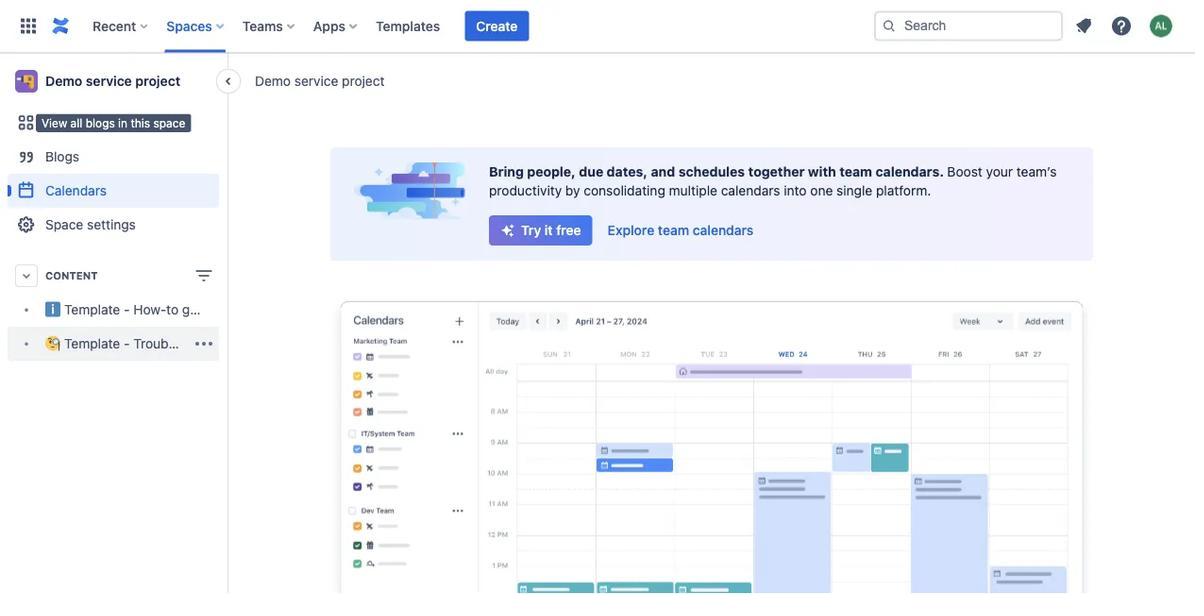 Task type: vqa. For each thing, say whether or not it's contained in the screenshot.
Recent DROPDOWN BUTTON
yes



Task type: locate. For each thing, give the bounding box(es) containing it.
demo service project link
[[8, 62, 219, 100], [255, 71, 385, 90]]

apps
[[313, 18, 346, 34]]

0 vertical spatial template
[[64, 302, 120, 317]]

team
[[840, 164, 873, 179], [658, 222, 689, 238]]

0 horizontal spatial demo service project
[[45, 73, 180, 89]]

spaces button
[[161, 11, 231, 41]]

1 vertical spatial team
[[658, 222, 689, 238]]

2 template from the top
[[64, 336, 120, 351]]

space settings link
[[8, 208, 219, 242]]

it
[[545, 222, 553, 238]]

demo service project
[[255, 73, 385, 88], [45, 73, 180, 89]]

calendars down together
[[721, 183, 781, 198]]

tree
[[8, 293, 274, 361]]

- inside "link"
[[124, 302, 130, 317]]

service down apps
[[294, 73, 338, 88]]

content
[[64, 115, 111, 130]]

blogs
[[45, 149, 79, 164]]

1 - from the top
[[124, 302, 130, 317]]

2 demo from the left
[[45, 73, 82, 89]]

team up single
[[840, 164, 873, 179]]

demo service project inside space "element"
[[45, 73, 180, 89]]

demo
[[255, 73, 291, 88], [45, 73, 82, 89]]

service inside space "element"
[[86, 73, 132, 89]]

demo service project up view all blogs in this space at the left
[[45, 73, 180, 89]]

- left how-
[[124, 302, 130, 317]]

2 service from the left
[[86, 73, 132, 89]]

0 horizontal spatial project
[[135, 73, 180, 89]]

-
[[124, 302, 130, 317], [124, 336, 130, 351]]

0 horizontal spatial team
[[658, 222, 689, 238]]

service
[[294, 73, 338, 88], [86, 73, 132, 89]]

view
[[42, 116, 67, 129]]

1 horizontal spatial team
[[840, 164, 873, 179]]

template
[[64, 302, 120, 317], [64, 336, 120, 351]]

calendars
[[721, 183, 781, 198], [693, 222, 754, 238]]

tree containing template - how-to guide
[[8, 293, 274, 361]]

project up space
[[135, 73, 180, 89]]

recent
[[93, 18, 136, 34]]

0 horizontal spatial service
[[86, 73, 132, 89]]

template down content
[[64, 302, 120, 317]]

bring people, due dates, and schedules together with team calendars.
[[489, 164, 948, 179]]

confluence image
[[49, 15, 72, 37], [49, 15, 72, 37]]

1 horizontal spatial project
[[342, 73, 385, 88]]

2 demo service project from the left
[[45, 73, 180, 89]]

1 horizontal spatial demo service project
[[255, 73, 385, 88]]

demo up the view
[[45, 73, 82, 89]]

calendars
[[45, 183, 107, 198]]

1 vertical spatial template
[[64, 336, 120, 351]]

create link
[[465, 11, 529, 41]]

demo service project down apps
[[255, 73, 385, 88]]

space
[[153, 116, 185, 129]]

template for template - troubleshooting article
[[64, 336, 120, 351]]

template down template - how-to guide "link"
[[64, 336, 120, 351]]

demo service project link up view all blogs in this space at the left
[[8, 62, 219, 100]]

1 horizontal spatial demo
[[255, 73, 291, 88]]

0 vertical spatial calendars
[[721, 183, 781, 198]]

demo service project link down apps
[[255, 71, 385, 90]]

2 project from the left
[[135, 73, 180, 89]]

calendars link
[[8, 174, 219, 208]]

calendars down multiple
[[693, 222, 754, 238]]

schedules
[[679, 164, 745, 179]]

one
[[811, 183, 833, 198]]

teams button
[[237, 11, 302, 41]]

and
[[651, 164, 676, 179]]

1 vertical spatial -
[[124, 336, 130, 351]]

troubleshooting
[[133, 336, 232, 351]]

how-
[[133, 302, 166, 317]]

banner
[[0, 0, 1196, 53]]

team calendar image image
[[331, 298, 1094, 594]]

team right explore
[[658, 222, 689, 238]]

tree inside space "element"
[[8, 293, 274, 361]]

your profile and preferences image
[[1150, 15, 1173, 37]]

template inside "link"
[[64, 302, 120, 317]]

try it free
[[521, 222, 581, 238]]

- for how-
[[124, 302, 130, 317]]

service up view all blogs in this space at the left
[[86, 73, 132, 89]]

0 horizontal spatial demo
[[45, 73, 82, 89]]

1 horizontal spatial service
[[294, 73, 338, 88]]

space element
[[0, 53, 274, 594]]

consolidating
[[584, 183, 666, 198]]

explore team calendars link
[[597, 215, 765, 246]]

demo down teams popup button
[[255, 73, 291, 88]]

0 vertical spatial -
[[124, 302, 130, 317]]

project
[[342, 73, 385, 88], [135, 73, 180, 89]]

2 - from the top
[[124, 336, 130, 351]]

space settings
[[45, 217, 136, 232]]

banner containing recent
[[0, 0, 1196, 53]]

- down template - how-to guide "link"
[[124, 336, 130, 351]]

platform.
[[876, 183, 932, 198]]

create
[[476, 18, 518, 34]]

blogs link
[[8, 140, 219, 174]]

1 project from the left
[[342, 73, 385, 88]]

project down apps popup button
[[342, 73, 385, 88]]

template - how-to guide
[[64, 302, 216, 317]]

apps button
[[308, 11, 365, 41]]

blogs
[[86, 116, 115, 129]]

calendars.
[[876, 164, 944, 179]]

try it free link
[[489, 215, 593, 246]]

1 template from the top
[[64, 302, 120, 317]]

by
[[566, 183, 580, 198]]

1 vertical spatial calendars
[[693, 222, 754, 238]]

demo inside space "element"
[[45, 73, 82, 89]]

all
[[45, 115, 61, 130]]

free
[[556, 222, 581, 238]]



Task type: describe. For each thing, give the bounding box(es) containing it.
templates
[[376, 18, 440, 34]]

0 vertical spatial team
[[840, 164, 873, 179]]

bring
[[489, 164, 524, 179]]

with
[[808, 164, 837, 179]]

more actions image
[[193, 332, 215, 355]]

settings
[[87, 217, 136, 232]]

Search field
[[875, 11, 1063, 41]]

1 service from the left
[[294, 73, 338, 88]]

help icon image
[[1111, 15, 1133, 37]]

multiple
[[669, 183, 718, 198]]

template - troubleshooting article link
[[8, 327, 274, 361]]

1 horizontal spatial demo service project link
[[255, 71, 385, 90]]

team's
[[1017, 164, 1057, 179]]

boost
[[948, 164, 983, 179]]

try
[[521, 222, 541, 238]]

recent button
[[87, 11, 155, 41]]

project inside space "element"
[[135, 73, 180, 89]]

appswitcher icon image
[[17, 15, 40, 37]]

- for troubleshooting
[[124, 336, 130, 351]]

template - how-to guide link
[[8, 293, 219, 327]]

explore
[[608, 222, 655, 238]]

boost your team's productivity by consolidating multiple calendars into one single platform.
[[489, 164, 1057, 198]]

calendars inside 'boost your team's productivity by consolidating multiple calendars into one single platform.'
[[721, 183, 781, 198]]

single
[[837, 183, 873, 198]]

in
[[118, 116, 128, 129]]

change view image
[[193, 264, 215, 287]]

due
[[579, 164, 604, 179]]

dates,
[[607, 164, 648, 179]]

search image
[[882, 18, 897, 34]]

explore team calendars
[[608, 222, 754, 238]]

people,
[[527, 164, 576, 179]]

all
[[70, 116, 82, 129]]

into
[[784, 183, 807, 198]]

notification icon image
[[1073, 15, 1095, 37]]

your
[[986, 164, 1013, 179]]

0 horizontal spatial demo service project link
[[8, 62, 219, 100]]

team inside 'link'
[[658, 222, 689, 238]]

content button
[[8, 259, 219, 293]]

teams
[[243, 18, 283, 34]]

1 demo service project from the left
[[255, 73, 385, 88]]

1 demo from the left
[[255, 73, 291, 88]]

article
[[236, 336, 274, 351]]

this
[[131, 116, 150, 129]]

all content link
[[8, 106, 219, 140]]

guide
[[182, 302, 216, 317]]

together
[[749, 164, 805, 179]]

space
[[45, 217, 83, 232]]

content
[[45, 270, 98, 282]]

template for template - how-to guide
[[64, 302, 120, 317]]

all content
[[45, 115, 111, 130]]

to
[[166, 302, 179, 317]]

productivity
[[489, 183, 562, 198]]

view all blogs in this space
[[42, 116, 185, 129]]

global element
[[11, 0, 871, 52]]

calendars inside 'link'
[[693, 222, 754, 238]]

template - troubleshooting article
[[64, 336, 274, 351]]

spaces
[[166, 18, 212, 34]]

templates link
[[370, 11, 446, 41]]



